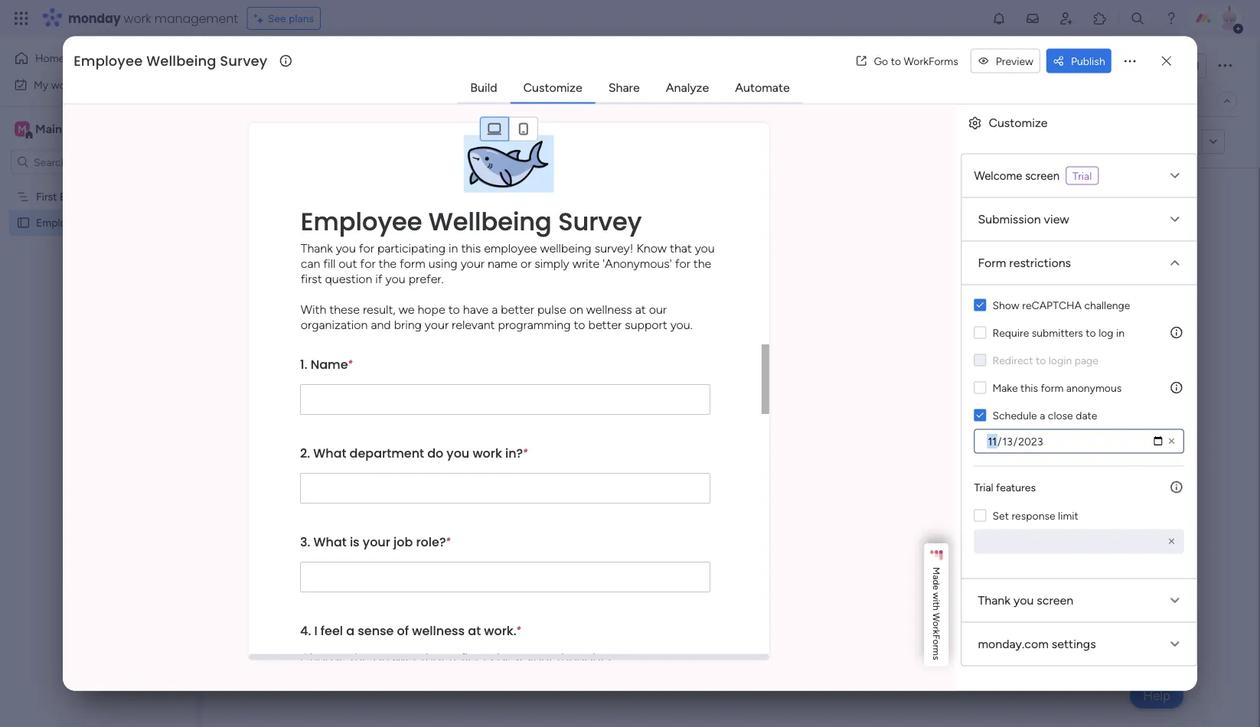 Task type: vqa. For each thing, say whether or not it's contained in the screenshot.
update feed image
no



Task type: locate. For each thing, give the bounding box(es) containing it.
/
[[1189, 59, 1193, 72], [1173, 95, 1178, 108]]

thank up can
[[301, 241, 333, 255]]

edit
[[238, 135, 257, 148]]

pulse
[[537, 302, 566, 317]]

a up e on the bottom
[[931, 575, 943, 580]]

1 horizontal spatial this
[[1021, 381, 1038, 394]]

work.
[[484, 622, 516, 639]]

automate for automate / 4
[[1122, 95, 1170, 108]]

1 horizontal spatial work
[[124, 10, 151, 27]]

work inside button
[[51, 78, 74, 91]]

what is your job role? element
[[300, 533, 446, 551]]

to inside button
[[891, 54, 901, 67]]

2 what from the top
[[313, 533, 347, 551]]

0 vertical spatial trial
[[1073, 169, 1092, 182]]

your right using
[[461, 256, 485, 271]]

build
[[470, 80, 497, 95]]

option
[[0, 183, 195, 186]]

1 vertical spatial work
[[51, 78, 74, 91]]

what for 2.
[[313, 444, 346, 462]]

0 horizontal spatial being
[[109, 216, 136, 229]]

let's start by building your form
[[589, 295, 873, 320]]

your right is
[[363, 533, 390, 551]]

/ inside invite / 1 button
[[1189, 59, 1193, 72]]

employee well-being survey down board
[[36, 216, 170, 229]]

in up using
[[449, 241, 458, 255]]

edit form button
[[232, 130, 289, 154]]

start
[[632, 295, 674, 320]]

m
[[931, 648, 943, 656]]

invite / 1
[[1159, 59, 1200, 72]]

2 r from the top
[[931, 645, 943, 648]]

r up f
[[931, 627, 943, 630]]

the up the by
[[694, 256, 712, 271]]

at left work.
[[468, 622, 481, 639]]

help
[[1143, 688, 1171, 704]]

0 vertical spatial this
[[461, 241, 481, 255]]

employee wellbeing survey down monday work management
[[74, 51, 268, 70]]

m up 'd'
[[931, 567, 943, 575]]

you right know
[[695, 241, 715, 255]]

to
[[891, 54, 901, 67], [448, 302, 460, 317], [574, 317, 585, 332], [1086, 326, 1096, 339], [1036, 354, 1046, 367]]

to left login
[[1036, 354, 1046, 367]]

your right best
[[527, 650, 554, 667]]

0 horizontal spatial survey
[[139, 216, 170, 229]]

0 vertical spatial customize
[[523, 80, 582, 95]]

share link
[[596, 74, 652, 101]]

thank you screen
[[978, 593, 1074, 608]]

0 horizontal spatial trial
[[974, 481, 994, 494]]

1 vertical spatial in
[[1116, 326, 1125, 339]]

employee up out
[[301, 205, 422, 239]]

* down organization at the top left
[[348, 358, 352, 369]]

employee wellbeing survey inside field
[[74, 51, 268, 70]]

2 horizontal spatial work
[[473, 444, 502, 462]]

1 horizontal spatial survey
[[493, 49, 572, 83]]

at inside with these result, we hope to have a better pulse on wellness at our organization and bring your relevant programming to better support you.
[[635, 302, 646, 317]]

*
[[348, 358, 352, 369], [523, 447, 528, 458], [446, 536, 450, 547], [516, 624, 521, 636]]

'anonymous'
[[603, 256, 672, 271]]

1 vertical spatial o
[[931, 640, 943, 645]]

1 vertical spatial being
[[109, 216, 136, 229]]

2 vertical spatial work
[[473, 444, 502, 462]]

o up k
[[931, 622, 943, 627]]

you
[[336, 241, 356, 255], [695, 241, 715, 255], [386, 271, 406, 286], [447, 444, 469, 462], [1014, 593, 1034, 608]]

survey up the table 'button'
[[220, 51, 268, 70]]

work right monday
[[124, 10, 151, 27]]

1 horizontal spatial in
[[1116, 326, 1125, 339]]

Employee Wellbeing Survey field
[[70, 51, 277, 71]]

2. What department do you work in? field
[[300, 473, 710, 504]]

employee down first board
[[36, 216, 83, 229]]

work right "my"
[[51, 78, 74, 91]]

this left employee
[[461, 241, 481, 255]]

1 horizontal spatial employee wellbeing survey
[[301, 205, 642, 239]]

w
[[931, 593, 943, 600]]

to right go
[[891, 54, 901, 67]]

the down sense
[[350, 650, 370, 667]]

1 vertical spatial r
[[931, 645, 943, 648]]

1. name group
[[300, 345, 710, 433]]

0 vertical spatial employee well-being survey
[[233, 49, 572, 83]]

form left "add view" icon
[[304, 95, 329, 108]]

1 vertical spatial customize
[[989, 116, 1048, 130]]

/ for 4
[[1173, 95, 1178, 108]]

a inside 'button'
[[931, 575, 943, 580]]

1 vertical spatial screen
[[1037, 593, 1074, 608]]

1 vertical spatial employee well-being survey
[[36, 216, 170, 229]]

0 vertical spatial work
[[124, 10, 151, 27]]

1 horizontal spatial m
[[931, 567, 943, 575]]

add view image
[[349, 96, 356, 107]]

0 vertical spatial well-
[[357, 49, 418, 83]]

* up 2. what department do you work in? field
[[523, 447, 528, 458]]

more actions image
[[1122, 53, 1138, 69]]

these are workforms trial features. they may require payment in the future image
[[1169, 480, 1184, 495]]

form up "show"
[[978, 256, 1006, 270]]

recaptcha
[[1022, 299, 1082, 312]]

0 horizontal spatial work
[[51, 78, 74, 91]]

submission view
[[978, 212, 1069, 227]]

1. Name field
[[300, 384, 710, 415]]

0 horizontal spatial this
[[461, 241, 481, 255]]

form inside button
[[304, 95, 329, 108]]

this
[[461, 241, 481, 255], [1021, 381, 1038, 394]]

the up the if
[[379, 256, 397, 271]]

4
[[1180, 95, 1187, 108]]

monday
[[68, 10, 121, 27]]

automate right analyze link
[[735, 80, 790, 95]]

1 horizontal spatial form
[[978, 256, 1006, 270]]

m inside m a d e w i t h w o r k f o r m s 'button'
[[931, 567, 943, 575]]

that down 4. i feel a sense of wellness at work. *
[[421, 650, 446, 667]]

0 vertical spatial m
[[18, 123, 27, 136]]

the creation log will not present the submitting user. only users from your account can appear in the creation log image
[[1169, 380, 1184, 395]]

that right know
[[670, 241, 692, 255]]

0 vertical spatial /
[[1189, 59, 1193, 72]]

1 r from the top
[[931, 627, 943, 630]]

0 horizontal spatial at
[[468, 622, 481, 639]]

my work
[[34, 78, 74, 91]]

wellness up choose the answer that reflects best your thoughts
[[412, 622, 465, 639]]

work for monday
[[124, 10, 151, 27]]

apps image
[[1093, 11, 1108, 26]]

0 vertical spatial o
[[931, 622, 943, 627]]

0 vertical spatial r
[[931, 627, 943, 630]]

1 what from the top
[[313, 444, 346, 462]]

trial up submission view dropdown button
[[1073, 169, 1092, 182]]

form for form
[[304, 95, 329, 108]]

survey!
[[595, 241, 634, 255]]

survey
[[220, 51, 268, 70], [558, 205, 642, 239]]

thank up monday.com
[[978, 593, 1011, 608]]

what
[[313, 444, 346, 462], [313, 533, 347, 551]]

1
[[1195, 59, 1200, 72]]

1 vertical spatial trial
[[974, 481, 994, 494]]

better up programming
[[501, 302, 534, 317]]

0 vertical spatial what
[[313, 444, 346, 462]]

only members, viewers and guests in your account will be to submit the form image
[[1169, 325, 1184, 340]]

2 horizontal spatial the
[[694, 256, 712, 271]]

work
[[124, 10, 151, 27], [51, 78, 74, 91], [473, 444, 502, 462]]

build link
[[458, 74, 510, 101]]

0 horizontal spatial wellbeing
[[146, 51, 216, 70]]

0 vertical spatial thank
[[301, 241, 333, 255]]

search everything image
[[1130, 11, 1145, 26]]

m inside workspace image
[[18, 123, 27, 136]]

o up m
[[931, 640, 943, 645]]

0 horizontal spatial customize
[[523, 80, 582, 95]]

4. i feel a sense of wellness at work. *
[[300, 622, 521, 639]]

survey up survey!
[[558, 205, 642, 239]]

show
[[993, 299, 1020, 312]]

group inside 'form' form
[[300, 611, 710, 721]]

0 vertical spatial employee wellbeing survey
[[74, 51, 268, 70]]

a left 'close'
[[1040, 409, 1045, 422]]

1. name *
[[300, 356, 352, 373]]

simply
[[535, 256, 569, 271]]

r down f
[[931, 645, 943, 648]]

thank inside thank you for participating in this employee wellbeing survey! know that you can fill out for the form using your name or simply write 'anonymous' for the first question if you prefer.
[[301, 241, 333, 255]]

/ left 1
[[1189, 59, 1193, 72]]

1 vertical spatial survey
[[558, 205, 642, 239]]

0 vertical spatial survey
[[220, 51, 268, 70]]

0 horizontal spatial well-
[[86, 216, 109, 229]]

1 vertical spatial what
[[313, 533, 347, 551]]

* inside 4. i feel a sense of wellness at work. *
[[516, 624, 521, 636]]

3. what is your job role? *
[[300, 533, 450, 551]]

we
[[399, 302, 415, 317]]

form inside "dropdown button"
[[978, 256, 1006, 270]]

m for m a d e w i t h w o r k f o r m s
[[931, 567, 943, 575]]

copy form link button
[[1098, 130, 1202, 154]]

1 vertical spatial wellbeing
[[429, 205, 552, 239]]

employee wellbeing survey inside 'form' form
[[301, 205, 642, 239]]

0 vertical spatial group
[[480, 117, 538, 142]]

1 horizontal spatial trial
[[1073, 169, 1092, 182]]

* up best
[[516, 624, 521, 636]]

region
[[962, 285, 1197, 578]]

0 horizontal spatial m
[[18, 123, 27, 136]]

submission
[[978, 212, 1041, 227]]

0 horizontal spatial that
[[421, 650, 446, 667]]

your inside group
[[527, 650, 554, 667]]

is
[[350, 533, 359, 551]]

in right "log" at the top of page
[[1116, 326, 1125, 339]]

r
[[931, 627, 943, 630], [931, 645, 943, 648]]

plans
[[289, 12, 314, 25]]

1 vertical spatial group
[[300, 611, 710, 721]]

employee up my work button
[[74, 51, 143, 70]]

welcome screen
[[974, 169, 1060, 183]]

1 horizontal spatial well-
[[357, 49, 418, 83]]

customize right build link
[[523, 80, 582, 95]]

monday work management
[[68, 10, 238, 27]]

wellness
[[586, 302, 632, 317], [412, 622, 465, 639]]

this right make
[[1021, 381, 1038, 394]]

1 vertical spatial m
[[931, 567, 943, 575]]

work left "in?"
[[473, 444, 502, 462]]

1 o from the top
[[931, 622, 943, 627]]

what right 2.
[[313, 444, 346, 462]]

1 horizontal spatial automate
[[1122, 95, 1170, 108]]

you up monday.com
[[1014, 593, 1034, 608]]

1 vertical spatial /
[[1173, 95, 1178, 108]]

workspace selection element
[[15, 120, 128, 140]]

t
[[931, 602, 943, 606]]

1 horizontal spatial thank
[[978, 593, 1011, 608]]

first
[[36, 190, 57, 203]]

0 horizontal spatial in
[[449, 241, 458, 255]]

0 horizontal spatial the
[[350, 650, 370, 667]]

customize inside tab list
[[523, 80, 582, 95]]

0 horizontal spatial wellness
[[412, 622, 465, 639]]

1 vertical spatial form
[[978, 256, 1006, 270]]

autopilot image
[[1103, 91, 1116, 110]]

in inside thank you for participating in this employee wellbeing survey! know that you can fill out for the form using your name or simply write 'anonymous' for the first question if you prefer.
[[449, 241, 458, 255]]

1 horizontal spatial being
[[418, 49, 487, 83]]

1 vertical spatial that
[[421, 650, 446, 667]]

at up support
[[635, 302, 646, 317]]

employee well-being survey up "add view" icon
[[233, 49, 572, 83]]

employee wellbeing survey
[[74, 51, 268, 70], [301, 205, 642, 239]]

make this form anonymous
[[993, 381, 1122, 394]]

group containing 4. i feel a sense of wellness at work.
[[300, 611, 710, 721]]

1 vertical spatial wellness
[[412, 622, 465, 639]]

0 vertical spatial wellness
[[586, 302, 632, 317]]

you right do
[[447, 444, 469, 462]]

your right building at the top right of the page
[[784, 295, 824, 320]]

wellness right 'on'
[[586, 302, 632, 317]]

go to workforms button
[[849, 49, 965, 73]]

or
[[521, 256, 532, 271]]

1 vertical spatial survey
[[139, 216, 170, 229]]

1 vertical spatial better
[[589, 317, 622, 332]]

employee wellbeing survey up employee
[[301, 205, 642, 239]]

0 horizontal spatial automate
[[735, 80, 790, 95]]

wellbeing inside employee wellbeing survey field
[[146, 51, 216, 70]]

0 horizontal spatial form
[[304, 95, 329, 108]]

notifications image
[[992, 11, 1007, 26]]

being
[[418, 49, 487, 83], [109, 216, 136, 229]]

automate right autopilot icon
[[1122, 95, 1170, 108]]

0 horizontal spatial better
[[501, 302, 534, 317]]

what department do you work in? element
[[300, 444, 523, 462]]

trial for trial features
[[974, 481, 994, 494]]

4.
[[300, 622, 311, 639]]

0 vertical spatial form
[[304, 95, 329, 108]]

in for log
[[1116, 326, 1125, 339]]

question
[[325, 271, 372, 286]]

1 vertical spatial at
[[468, 622, 481, 639]]

1 horizontal spatial that
[[670, 241, 692, 255]]

page
[[1075, 354, 1099, 367]]

a right the have
[[492, 302, 498, 317]]

thank for thank you screen
[[978, 593, 1011, 608]]

2. what department do you work in? *
[[300, 444, 528, 462]]

being inside list box
[[109, 216, 136, 229]]

customize link
[[511, 74, 595, 101]]

that inside group
[[421, 650, 446, 667]]

1 horizontal spatial wellness
[[586, 302, 632, 317]]

0 horizontal spatial thank
[[301, 241, 333, 255]]

automate inside tab list
[[735, 80, 790, 95]]

group
[[480, 117, 538, 142], [300, 611, 710, 721]]

submission view button
[[962, 198, 1197, 241]]

our
[[649, 302, 667, 317]]

form form
[[63, 105, 955, 721]]

wellbeing down "management"
[[146, 51, 216, 70]]

0 vertical spatial at
[[635, 302, 646, 317]]

0 vertical spatial survey
[[493, 49, 572, 83]]

1 horizontal spatial /
[[1189, 59, 1193, 72]]

1 horizontal spatial employee well-being survey
[[233, 49, 572, 83]]

1 vertical spatial well-
[[86, 216, 109, 229]]

can
[[301, 256, 320, 271]]

0 horizontal spatial employee wellbeing survey
[[74, 51, 268, 70]]

screen right welcome at the top right of page
[[1025, 169, 1060, 183]]

0 vertical spatial screen
[[1025, 169, 1060, 183]]

what left is
[[313, 533, 347, 551]]

i feel a sense of wellness at work. element
[[300, 622, 516, 639]]

a right feel in the bottom of the page
[[346, 622, 354, 639]]

0 vertical spatial that
[[670, 241, 692, 255]]

features
[[996, 481, 1036, 494]]

0 horizontal spatial /
[[1173, 95, 1178, 108]]

region containing show recaptcha challenge
[[962, 285, 1197, 578]]

/ left 4
[[1173, 95, 1178, 108]]

1 horizontal spatial survey
[[558, 205, 642, 239]]

inbox image
[[1025, 11, 1041, 26]]

better left support
[[589, 317, 622, 332]]

a
[[492, 302, 498, 317], [1040, 409, 1045, 422], [931, 575, 943, 580], [346, 622, 354, 639]]

for up the by
[[675, 256, 691, 271]]

2 o from the top
[[931, 640, 943, 645]]

0 vertical spatial wellbeing
[[146, 51, 216, 70]]

m left 'main'
[[18, 123, 27, 136]]

1 vertical spatial thank
[[978, 593, 1011, 608]]

customize down the integrate at the top
[[989, 116, 1048, 130]]

analyze link
[[654, 74, 721, 101]]

customize
[[523, 80, 582, 95], [989, 116, 1048, 130]]

tab list
[[457, 73, 803, 104]]

a inside group
[[346, 622, 354, 639]]

1 vertical spatial employee wellbeing survey
[[301, 205, 642, 239]]

0 vertical spatial in
[[449, 241, 458, 255]]

screen up monday.com settings
[[1037, 593, 1074, 608]]

the
[[379, 256, 397, 271], [694, 256, 712, 271], [350, 650, 370, 667]]

list box
[[0, 181, 195, 443]]

* right job on the bottom of the page
[[446, 536, 450, 547]]

trial left features
[[974, 481, 994, 494]]

wellbeing up employee
[[429, 205, 552, 239]]

0 horizontal spatial survey
[[220, 51, 268, 70]]

in
[[449, 241, 458, 255], [1116, 326, 1125, 339]]

thank inside dropdown button
[[978, 593, 1011, 608]]

1 horizontal spatial wellbeing
[[429, 205, 552, 239]]

login
[[1049, 354, 1072, 367]]

1 horizontal spatial at
[[635, 302, 646, 317]]

thank for thank you for participating in this employee wellbeing survey! know that you can fill out for the form using your name or simply write 'anonymous' for the first question if you prefer.
[[301, 241, 333, 255]]

monday.com settings
[[978, 637, 1096, 652]]

to left "log" at the top of page
[[1086, 326, 1096, 339]]

your down hope at top
[[425, 317, 449, 332]]

my
[[34, 78, 48, 91]]

well- inside list box
[[86, 216, 109, 229]]

see plans button
[[247, 7, 321, 30]]



Task type: describe. For each thing, give the bounding box(es) containing it.
in?
[[505, 444, 523, 462]]

trial for trial
[[1073, 169, 1092, 182]]

survey inside field
[[220, 51, 268, 70]]

* inside 1. name *
[[348, 358, 352, 369]]

copy
[[1126, 135, 1152, 148]]

organization
[[301, 317, 368, 332]]

you.
[[670, 317, 693, 332]]

relevant
[[452, 317, 495, 332]]

invite
[[1159, 59, 1186, 72]]

building
[[706, 295, 779, 320]]

work inside group
[[473, 444, 502, 462]]

1 vertical spatial this
[[1021, 381, 1038, 394]]

you inside thank you screen dropdown button
[[1014, 593, 1034, 608]]

see
[[268, 12, 286, 25]]

* inside 3. what is your job role? *
[[446, 536, 450, 547]]

form restrictions button
[[962, 242, 1197, 285]]

public board image
[[16, 216, 31, 230]]

fill
[[323, 256, 336, 271]]

thoughts
[[557, 650, 611, 667]]

these
[[329, 302, 360, 317]]

of
[[397, 622, 409, 639]]

for up question
[[359, 241, 374, 255]]

your inside thank you for participating in this employee wellbeing survey! know that you can fill out for the form using your name or simply write 'anonymous' for the first question if you prefer.
[[461, 256, 485, 271]]

edit form
[[238, 135, 283, 148]]

redirect
[[993, 354, 1033, 367]]

go to workforms
[[874, 54, 958, 67]]

employee inside 'form' form
[[301, 205, 422, 239]]

activity button
[[1052, 54, 1125, 78]]

Employee well-being survey field
[[229, 49, 576, 83]]

write
[[573, 256, 600, 271]]

i
[[931, 600, 943, 602]]

restrictions
[[1009, 256, 1071, 270]]

with
[[301, 302, 326, 317]]

go
[[874, 54, 888, 67]]

choose the answer that reflects best your thoughts element
[[300, 650, 710, 667]]

m for m
[[18, 123, 27, 136]]

choose
[[300, 650, 347, 667]]

workforms
[[904, 54, 958, 67]]

w
[[931, 613, 943, 622]]

0 horizontal spatial employee well-being survey
[[36, 216, 170, 229]]

form inside thank you for participating in this employee wellbeing survey! know that you can fill out for the form using your name or simply write 'anonymous' for the first question if you prefer.
[[400, 256, 425, 271]]

activity
[[1058, 59, 1096, 72]]

employee
[[484, 241, 537, 255]]

thank you screen button
[[962, 579, 1197, 622]]

name element
[[300, 356, 348, 373]]

0 vertical spatial better
[[501, 302, 534, 317]]

show recaptcha challenge
[[993, 299, 1131, 312]]

m a d e w i t h w o r k f o r m s button
[[925, 544, 949, 667]]

invite members image
[[1059, 11, 1074, 26]]

make
[[993, 381, 1018, 394]]

by
[[679, 295, 701, 320]]

workspace
[[65, 122, 126, 136]]

2.
[[300, 444, 310, 462]]

know
[[637, 241, 667, 255]]

help image
[[1164, 11, 1179, 26]]

share
[[608, 80, 640, 95]]

collapse board header image
[[1221, 95, 1234, 107]]

to left the have
[[448, 302, 460, 317]]

and
[[371, 317, 391, 332]]

monday.com settings button
[[962, 623, 1197, 666]]

set response limit
[[993, 509, 1079, 522]]

work for my
[[51, 78, 74, 91]]

the inside group
[[350, 650, 370, 667]]

2. what department do you work in? group
[[300, 433, 710, 522]]

workspace image
[[15, 121, 30, 137]]

participating
[[377, 241, 446, 255]]

close
[[1048, 409, 1073, 422]]

wellness inside with these result, we hope to have a better pulse on wellness at our organization and bring your relevant programming to better support you.
[[586, 302, 632, 317]]

redirect to login page
[[993, 354, 1099, 367]]

with these result, we hope to have a better pulse on wellness at our organization and bring your relevant programming to better support you.
[[301, 302, 693, 332]]

date
[[1076, 409, 1098, 422]]

thank you for participating in this employee wellbeing survey! know that you can fill out for the form using your name or simply write 'anonymous' for the first question if you prefer.
[[301, 241, 715, 286]]

for up the if
[[360, 256, 376, 271]]

form restrictions
[[978, 256, 1071, 270]]

employee up table
[[233, 49, 351, 83]]

Search in workspace field
[[32, 153, 128, 171]]

1.
[[300, 356, 307, 373]]

schedule
[[993, 409, 1037, 422]]

employee inside field
[[74, 51, 143, 70]]

wellness inside group
[[412, 622, 465, 639]]

a inside with these result, we hope to have a better pulse on wellness at our organization and bring your relevant programming to better support you.
[[492, 302, 498, 317]]

screen inside dropdown button
[[1037, 593, 1074, 608]]

you right the if
[[386, 271, 406, 286]]

3. What is your job role? field
[[300, 562, 710, 593]]

monday.com
[[978, 637, 1049, 652]]

support
[[625, 317, 667, 332]]

department
[[349, 444, 424, 462]]

board
[[60, 190, 88, 203]]

form logo image
[[464, 135, 554, 193]]

using
[[429, 256, 458, 271]]

have
[[463, 302, 489, 317]]

1 horizontal spatial the
[[379, 256, 397, 271]]

first
[[301, 271, 322, 286]]

1 horizontal spatial better
[[589, 317, 622, 332]]

form button
[[292, 89, 340, 113]]

prefer.
[[409, 271, 444, 286]]

help button
[[1130, 684, 1184, 709]]

your inside group
[[363, 533, 390, 551]]

mf-forms.customize.form_restrictions.close_date.placeholder date field
[[974, 429, 1184, 454]]

3.
[[300, 533, 310, 551]]

3. what is your job role? group
[[300, 522, 710, 611]]

role?
[[416, 533, 446, 551]]

publish
[[1071, 54, 1105, 67]]

set
[[993, 509, 1009, 522]]

this inside thank you for participating in this employee wellbeing survey! know that you can fill out for the form using your name or simply write 'anonymous' for the first question if you prefer.
[[461, 241, 481, 255]]

* inside 2. what department do you work in? *
[[523, 447, 528, 458]]

m a d e w i t h w o r k f o r m s
[[931, 567, 943, 660]]

1 horizontal spatial customize
[[989, 116, 1048, 130]]

copy form link
[[1126, 135, 1196, 148]]

automate for automate
[[735, 80, 790, 95]]

select product image
[[14, 11, 29, 26]]

you up out
[[336, 241, 356, 255]]

preview button
[[971, 49, 1041, 73]]

dapulse integrations image
[[945, 95, 957, 107]]

management
[[154, 10, 238, 27]]

a inside region
[[1040, 409, 1045, 422]]

you inside 2. what department do you work in? group
[[447, 444, 469, 462]]

that inside thank you for participating in this employee wellbeing survey! know that you can fill out for the form using your name or simply write 'anonymous' for the first question if you prefer.
[[670, 241, 692, 255]]

survey inside 'form' form
[[558, 205, 642, 239]]

see plans
[[268, 12, 314, 25]]

sense
[[358, 622, 394, 639]]

what for 3.
[[313, 533, 347, 551]]

in for participating
[[449, 241, 458, 255]]

form for form restrictions
[[978, 256, 1006, 270]]

your inside with these result, we hope to have a better pulse on wellness at our organization and bring your relevant programming to better support you.
[[425, 317, 449, 332]]

/ for 1
[[1189, 59, 1193, 72]]

log
[[1099, 326, 1114, 339]]

settings
[[1052, 637, 1096, 652]]

to down 'on'
[[574, 317, 585, 332]]

0 vertical spatial being
[[418, 49, 487, 83]]

list box containing first board
[[0, 181, 195, 443]]

on
[[569, 302, 583, 317]]

do
[[427, 444, 443, 462]]

tab list containing build
[[457, 73, 803, 104]]

home button
[[9, 46, 165, 70]]

choose the answer that reflects best your thoughts
[[300, 650, 611, 667]]

job
[[393, 533, 413, 551]]

feel
[[321, 622, 343, 639]]

e
[[931, 585, 943, 590]]

workforms logo image
[[378, 130, 464, 154]]

wellbeing inside 'form' form
[[429, 205, 552, 239]]

integrate
[[963, 95, 1007, 108]]

require submitters to log in
[[993, 326, 1125, 339]]

reflects
[[449, 650, 494, 667]]

s
[[931, 656, 943, 660]]

ruby anderson image
[[1217, 6, 1242, 31]]



